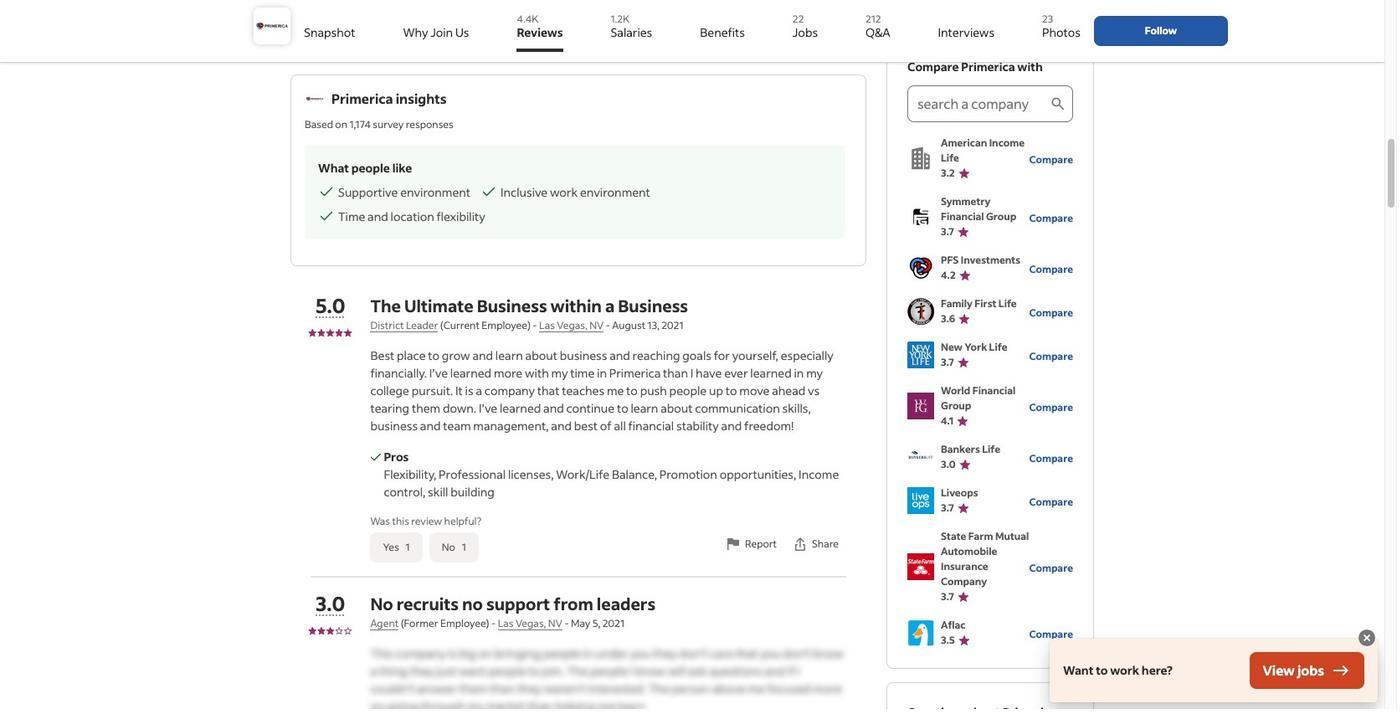 Task type: locate. For each thing, give the bounding box(es) containing it.
1 horizontal spatial income
[[989, 136, 1025, 149]]

0 vertical spatial know
[[814, 646, 844, 661]]

compare for symmetry financial group
[[1029, 211, 1073, 224]]

1.2k salaries
[[611, 13, 652, 40]]

1 1 from the left
[[406, 541, 410, 553]]

stability
[[676, 418, 719, 434]]

0 vertical spatial about
[[525, 347, 558, 363]]

1 vertical spatial that
[[736, 646, 758, 661]]

0 vertical spatial report button
[[718, 24, 785, 61]]

company inside 'this company is big on bringing people in under you they don't care that you don't know a thing they just want people to join. the people i know will ask questions and if i couldn't answer them then they weren't interested. the person above me focused more on going through my market than helping me learn'
[[395, 646, 446, 661]]

0 horizontal spatial in
[[583, 646, 593, 661]]

compare link
[[1029, 149, 1073, 167], [1029, 208, 1073, 226], [1029, 259, 1073, 277], [1029, 303, 1073, 320], [1029, 346, 1073, 364], [1029, 397, 1073, 415], [1029, 448, 1073, 466], [1029, 492, 1073, 509], [1029, 558, 1073, 576], [1029, 624, 1073, 642]]

compare link down the 3.6 out of 5 stars. element at the right top
[[1029, 346, 1073, 364]]

1 horizontal spatial the
[[567, 663, 588, 679]]

time
[[338, 208, 365, 224]]

1 horizontal spatial know
[[814, 646, 844, 661]]

1 vertical spatial employee)
[[440, 617, 489, 630]]

i inside best place to grow and learn about business and reaching goals for yourself, especially financially. i've learned more with my time in primerica than i have ever learned in my college pursuit. it is a company that teaches me to push people up to move ahead vs tearing them down. i've learned and continue to learn about communication skills, business and team management, and best of all financial stability and freedom!
[[691, 365, 693, 381]]

employee) down "no"
[[440, 617, 489, 630]]

2021 right 13,
[[662, 319, 684, 332]]

that
[[537, 383, 560, 399], [736, 646, 758, 661]]

business up 13,
[[618, 295, 688, 316]]

1 horizontal spatial you
[[761, 646, 781, 661]]

1 horizontal spatial i
[[691, 365, 693, 381]]

financial
[[628, 418, 674, 434]]

0 horizontal spatial learned
[[450, 365, 492, 381]]

0 vertical spatial income
[[989, 136, 1025, 149]]

1 you from the left
[[630, 646, 651, 661]]

a up 'august'
[[605, 295, 615, 316]]

0 horizontal spatial company
[[395, 646, 446, 661]]

compare link right american income life
[[1029, 149, 1073, 167]]

compare up 4.1 out of 5 stars. element
[[1029, 401, 1073, 413]]

2 horizontal spatial on
[[478, 646, 493, 661]]

las vegas, nv link
[[539, 319, 604, 332], [498, 617, 562, 630]]

no recruits no support from leaders link
[[370, 593, 656, 615]]

compare for american income life
[[1029, 153, 1073, 165]]

in left under
[[583, 646, 593, 661]]

3.0 out of 5 stars. element
[[941, 457, 1029, 472]]

1 horizontal spatial business
[[618, 295, 688, 316]]

7 compare link from the top
[[1029, 448, 1073, 466]]

compare link right world financial group in the right bottom of the page
[[1029, 397, 1073, 415]]

2 horizontal spatial they
[[653, 646, 677, 661]]

3.7 out of 5 stars. element down "york"
[[941, 355, 1029, 370]]

learned
[[450, 365, 492, 381], [750, 365, 792, 381], [500, 400, 541, 416]]

about down the ultimate business within a business district leader (current employee) - las vegas, nv - august 13, 2021 in the top left of the page
[[525, 347, 558, 363]]

compare right investments
[[1029, 262, 1073, 275]]

you right under
[[630, 646, 651, 661]]

learned up management, at the bottom left
[[500, 400, 541, 416]]

district
[[370, 319, 404, 332]]

3.6
[[941, 312, 955, 325]]

bankers life
[[941, 443, 1001, 455]]

0 horizontal spatial las
[[498, 617, 514, 630]]

report button left the 22
[[718, 24, 785, 61]]

control,
[[384, 484, 426, 500]]

financial for symmetry financial group
[[941, 210, 984, 223]]

1 horizontal spatial work
[[1110, 662, 1140, 678]]

i've
[[429, 365, 448, 381], [479, 400, 497, 416]]

0 horizontal spatial my
[[468, 698, 484, 709]]

1 horizontal spatial 2021
[[662, 319, 684, 332]]

3.7 out of 5 stars. element for york
[[941, 355, 1029, 370]]

district leader link
[[370, 319, 438, 332]]

work
[[550, 184, 578, 200], [1110, 662, 1140, 678]]

compare link for liveops
[[1029, 492, 1073, 509]]

more right focused
[[813, 681, 842, 697]]

1 horizontal spatial learned
[[500, 400, 541, 416]]

with inside best place to grow and learn about business and reaching goals for yourself, especially financially. i've learned more with my time in primerica than i have ever learned in my college pursuit. it is a company that teaches me to push people up to move ahead vs tearing them down. i've learned and continue to learn about communication skills, business and team management, and best of all financial stability and freedom!
[[525, 365, 549, 381]]

this company is big on bringing people in under you they don't care that you don't know a thing they just want people to join. the people i know will ask questions and if i couldn't answer them then they weren't interested. the person above me focused more on going through my market than helping me learn
[[370, 646, 844, 709]]

1 vertical spatial report button
[[718, 526, 785, 563]]

1 report from the top
[[745, 36, 777, 49]]

9 compare link from the top
[[1029, 558, 1073, 576]]

about up 'stability'
[[661, 400, 693, 416]]

the up the district
[[370, 295, 401, 316]]

1
[[406, 541, 410, 553], [462, 541, 466, 553]]

best place to grow and learn about business and reaching goals for yourself, especially financially. i've learned more with my time in primerica than i have ever learned in my college pursuit. it is a company that teaches me to push people up to move ahead vs tearing them down. i've learned and continue to learn about communication skills, business and team management, and best of all financial stability and freedom!
[[370, 347, 834, 434]]

a
[[605, 295, 615, 316], [476, 383, 482, 399], [370, 663, 377, 679]]

you up questions
[[761, 646, 781, 661]]

follow
[[1145, 24, 1177, 37]]

1 horizontal spatial 3.0
[[941, 458, 956, 471]]

1 vertical spatial on
[[478, 646, 493, 661]]

0 vertical spatial they
[[653, 646, 677, 661]]

1 vertical spatial learn
[[631, 400, 658, 416]]

0 horizontal spatial they
[[410, 663, 434, 679]]

primerica up 1,174
[[332, 90, 393, 107]]

vegas, inside no recruits no support from leaders agent (former employee) - las vegas, nv - may 5, 2021
[[516, 617, 546, 630]]

them down pursuit.
[[412, 400, 440, 416]]

1 environment from the left
[[400, 184, 471, 200]]

0 horizontal spatial 3.0
[[316, 590, 345, 616]]

2 horizontal spatial learned
[[750, 365, 792, 381]]

2 3.7 out of 5 stars. element from the top
[[941, 355, 1029, 370]]

las vegas, nv link down within
[[539, 319, 604, 332]]

group down world
[[941, 399, 971, 412]]

(current
[[440, 319, 480, 332]]

1 for no 1
[[462, 541, 466, 553]]

1 vertical spatial know
[[635, 663, 666, 679]]

0 horizontal spatial work
[[550, 184, 578, 200]]

primerica up the push
[[609, 365, 661, 381]]

1 report button from the top
[[718, 24, 785, 61]]

compare link right symmetry financial group
[[1029, 208, 1073, 226]]

this
[[370, 646, 393, 661]]

8 compare link from the top
[[1029, 492, 1073, 509]]

state
[[941, 530, 967, 543]]

flexibility
[[437, 208, 485, 224]]

0 vertical spatial work
[[550, 184, 578, 200]]

employee) inside no recruits no support from leaders agent (former employee) - las vegas, nv - may 5, 2021
[[440, 617, 489, 630]]

more inside best place to grow and learn about business and reaching goals for yourself, especially financially. i've learned more with my time in primerica than i have ever learned in my college pursuit. it is a company that teaches me to push people up to move ahead vs tearing them down. i've learned and continue to learn about communication skills, business and team management, and best of all financial stability and freedom!
[[494, 365, 523, 381]]

0 horizontal spatial environment
[[400, 184, 471, 200]]

all
[[614, 418, 626, 434]]

0 horizontal spatial with
[[525, 365, 549, 381]]

0 horizontal spatial know
[[635, 663, 666, 679]]

nv left may
[[548, 617, 562, 630]]

3.7 out of 5 stars. element for financial
[[941, 224, 1029, 239]]

1.2k
[[611, 13, 630, 25]]

and right time
[[368, 208, 388, 224]]

group inside world financial group
[[941, 399, 971, 412]]

to left join.
[[528, 663, 540, 679]]

3 compare link from the top
[[1029, 259, 1073, 277]]

ever
[[724, 365, 748, 381]]

i up interested.
[[630, 663, 633, 679]]

0 vertical spatial business
[[560, 347, 607, 363]]

them down want
[[459, 681, 488, 697]]

to left grow
[[428, 347, 440, 363]]

my left the time on the bottom of page
[[551, 365, 568, 381]]

and left if
[[765, 663, 785, 679]]

my up vs
[[806, 365, 823, 381]]

10 compare link from the top
[[1029, 624, 1073, 642]]

employee) inside the ultimate business within a business district leader (current employee) - las vegas, nv - august 13, 2021
[[482, 319, 531, 332]]

compare link down 4.1 out of 5 stars. element
[[1029, 448, 1073, 466]]

business down tearing
[[370, 418, 418, 434]]

2 vertical spatial learn
[[618, 698, 645, 709]]

may
[[571, 617, 591, 630]]

report right 'benefits' in the top of the page
[[745, 36, 777, 49]]

compare for bankers life
[[1029, 452, 1073, 464]]

person
[[672, 681, 710, 697]]

1 horizontal spatial is
[[465, 383, 474, 399]]

1 vertical spatial vegas,
[[516, 617, 546, 630]]

las down the ultimate business within a business link
[[539, 319, 555, 332]]

3.0
[[941, 458, 956, 471], [316, 590, 345, 616]]

1 3.7 out of 5 stars. element from the top
[[941, 224, 1029, 239]]

3 3.7 from the top
[[941, 502, 954, 514]]

1 horizontal spatial than
[[663, 365, 688, 381]]

2 report from the top
[[745, 538, 777, 550]]

2 horizontal spatial a
[[605, 295, 615, 316]]

people down have
[[669, 383, 707, 399]]

follow button
[[1094, 16, 1228, 46]]

0 horizontal spatial income
[[799, 466, 839, 482]]

3 3.7 out of 5 stars. element from the top
[[941, 501, 1029, 516]]

share
[[812, 538, 839, 550]]

financially.
[[370, 365, 427, 381]]

financial inside symmetry financial group
[[941, 210, 984, 223]]

1 horizontal spatial with
[[1018, 59, 1043, 75]]

compare link for family first life
[[1029, 303, 1073, 320]]

ask
[[688, 663, 707, 679]]

2 you from the left
[[761, 646, 781, 661]]

2 vertical spatial a
[[370, 663, 377, 679]]

compare right symmetry financial group
[[1029, 211, 1073, 224]]

company
[[485, 383, 535, 399], [395, 646, 446, 661]]

1 horizontal spatial 1
[[462, 541, 466, 553]]

pfs
[[941, 254, 959, 266]]

nv inside no recruits no support from leaders agent (former employee) - las vegas, nv - may 5, 2021
[[548, 617, 562, 630]]

1 compare link from the top
[[1029, 149, 1073, 167]]

compare down the 3.6 out of 5 stars. element at the right top
[[1029, 350, 1073, 362]]

don't up if
[[783, 646, 812, 661]]

las vegas, nv link for 3.0
[[498, 617, 562, 630]]

nv
[[590, 319, 604, 332], [548, 617, 562, 630]]

ultimate
[[404, 295, 474, 316]]

employee) down the ultimate business within a business link
[[482, 319, 531, 332]]

me
[[607, 383, 624, 399], [748, 681, 765, 697], [598, 698, 615, 709]]

4.1
[[941, 414, 954, 427]]

2 business from the left
[[618, 295, 688, 316]]

above
[[712, 681, 746, 697]]

0 horizontal spatial the
[[370, 295, 401, 316]]

business up the time on the bottom of page
[[560, 347, 607, 363]]

2021
[[662, 319, 684, 332], [603, 617, 625, 630]]

1 horizontal spatial more
[[813, 681, 842, 697]]

las down "no recruits no support from leaders" link
[[498, 617, 514, 630]]

jobs
[[1298, 661, 1325, 679]]

financial down symmetry
[[941, 210, 984, 223]]

financial inside world financial group
[[973, 384, 1016, 397]]

1 down helpful?
[[462, 541, 466, 553]]

2 vertical spatial no
[[370, 593, 393, 615]]

teaches
[[562, 383, 605, 399]]

2 1 from the left
[[462, 541, 466, 553]]

life right first
[[999, 297, 1017, 310]]

is left big on the left bottom of the page
[[448, 646, 457, 661]]

new york life
[[941, 341, 1008, 353]]

0 vertical spatial that
[[537, 383, 560, 399]]

with left the time on the bottom of page
[[525, 365, 549, 381]]

i left have
[[691, 365, 693, 381]]

0 vertical spatial them
[[412, 400, 440, 416]]

compare for pfs investments
[[1029, 262, 1073, 275]]

company up management, at the bottom left
[[485, 383, 535, 399]]

2 vertical spatial on
[[370, 698, 385, 709]]

3.2
[[941, 167, 955, 179]]

no inside no recruits no support from leaders agent (former employee) - las vegas, nv - may 5, 2021
[[370, 593, 393, 615]]

life up 3.2
[[941, 152, 959, 164]]

0 vertical spatial company
[[485, 383, 535, 399]]

1 horizontal spatial on
[[370, 698, 385, 709]]

1 horizontal spatial nv
[[590, 319, 604, 332]]

compare link right investments
[[1029, 259, 1073, 277]]

0 vertical spatial report
[[745, 36, 777, 49]]

vegas,
[[557, 319, 588, 332], [516, 617, 546, 630]]

3.7 out of 5 stars. element
[[941, 224, 1029, 239], [941, 355, 1029, 370], [941, 501, 1029, 516], [941, 589, 1029, 604]]

compare right state farm mutual automobile insurance company
[[1029, 561, 1073, 574]]

0 vertical spatial me
[[607, 383, 624, 399]]

3.7 for liveops
[[941, 502, 954, 514]]

in
[[597, 365, 607, 381], [794, 365, 804, 381], [583, 646, 593, 661]]

want
[[459, 663, 486, 679]]

1 vertical spatial no
[[442, 541, 455, 553]]

on right big on the left bottom of the page
[[478, 646, 493, 661]]

4.1 out of 5 stars. element
[[941, 414, 1029, 429]]

inclusive
[[501, 184, 548, 200]]

0 horizontal spatial 1
[[406, 541, 410, 553]]

4 3.7 from the top
[[941, 590, 954, 603]]

0 horizontal spatial don't
[[679, 646, 708, 661]]

1 horizontal spatial them
[[459, 681, 488, 697]]

agent
[[370, 617, 399, 630]]

big
[[459, 646, 476, 661]]

me down interested.
[[598, 698, 615, 709]]

people up join.
[[543, 646, 581, 661]]

work right inclusive
[[550, 184, 578, 200]]

0 horizontal spatial business
[[370, 418, 418, 434]]

what people like
[[318, 160, 412, 176]]

and down 'august'
[[610, 347, 630, 363]]

3.7 out of 5 stars. element up farm
[[941, 501, 1029, 516]]

under
[[595, 646, 628, 661]]

income inside 'pros flexibility, professional licenses, work/life balance, promotion opportunities, income control, skill building'
[[799, 466, 839, 482]]

compare down 3.0 out of 5 stars. element
[[1029, 495, 1073, 508]]

las inside the ultimate business within a business district leader (current employee) - las vegas, nv - august 13, 2021
[[539, 319, 555, 332]]

vegas, down within
[[557, 319, 588, 332]]

push
[[640, 383, 667, 399]]

0 horizontal spatial a
[[370, 663, 377, 679]]

they
[[653, 646, 677, 661], [410, 663, 434, 679], [518, 681, 542, 697]]

1 vertical spatial with
[[525, 365, 549, 381]]

1 vertical spatial las vegas, nv link
[[498, 617, 562, 630]]

3.7 down new
[[941, 356, 954, 368]]

3.7 for symmetry financial group
[[941, 225, 954, 238]]

in down especially
[[794, 365, 804, 381]]

1 horizontal spatial vegas,
[[557, 319, 588, 332]]

0 vertical spatial employee)
[[482, 319, 531, 332]]

report button down opportunities,
[[718, 526, 785, 563]]

4 compare link from the top
[[1029, 303, 1073, 320]]

life inside american income life
[[941, 152, 959, 164]]

2 horizontal spatial i
[[797, 663, 800, 679]]

and left 'best'
[[551, 418, 572, 434]]

1 vertical spatial financial
[[973, 384, 1016, 397]]

3.7 for state farm mutual automobile insurance company
[[941, 590, 954, 603]]

4 3.7 out of 5 stars. element from the top
[[941, 589, 1029, 604]]

thing
[[379, 663, 408, 679]]

1 vertical spatial me
[[748, 681, 765, 697]]

0 vertical spatial than
[[663, 365, 688, 381]]

than down 'weren't'
[[528, 698, 553, 709]]

- left may
[[564, 617, 569, 630]]

(former
[[401, 617, 438, 630]]

q&a
[[866, 24, 890, 40]]

no
[[444, 39, 457, 52], [442, 541, 455, 553], [370, 593, 393, 615]]

1 3.7 from the top
[[941, 225, 954, 238]]

based
[[305, 118, 333, 131]]

3.0 button
[[315, 590, 346, 616]]

3.7 out of 5 stars. element for farm
[[941, 589, 1029, 604]]

than inside 'this company is big on bringing people in under you they don't care that you don't know a thing they just want people to join. the people i know will ask questions and if i couldn't answer them then they weren't interested. the person above me focused more on going through my market than helping me learn'
[[528, 698, 553, 709]]

2 don't from the left
[[783, 646, 812, 661]]

0 vertical spatial i've
[[429, 365, 448, 381]]

compare link for new york life
[[1029, 346, 1073, 364]]

no
[[462, 593, 483, 615]]

1 vertical spatial group
[[941, 399, 971, 412]]

couldn't
[[370, 681, 415, 697]]

1 vertical spatial more
[[813, 681, 842, 697]]

3.7 out of 5 stars. element down company
[[941, 589, 1029, 604]]

pfs investments
[[941, 254, 1021, 266]]

group inside symmetry financial group
[[986, 210, 1017, 223]]

compare link for american income life
[[1029, 149, 1073, 167]]

1 vertical spatial than
[[528, 698, 553, 709]]

compare link for pfs investments
[[1029, 259, 1073, 277]]

1 vertical spatial a
[[476, 383, 482, 399]]

compare for liveops
[[1029, 495, 1073, 508]]

0 vertical spatial more
[[494, 365, 523, 381]]

compare for new york life
[[1029, 350, 1073, 362]]

the
[[370, 295, 401, 316], [567, 663, 588, 679], [649, 681, 669, 697]]

3.7 up the pfs on the top
[[941, 225, 954, 238]]

compare
[[908, 59, 959, 75], [1029, 153, 1073, 165], [1029, 211, 1073, 224], [1029, 262, 1073, 275], [1029, 306, 1073, 319], [1029, 350, 1073, 362], [1029, 401, 1073, 413], [1029, 452, 1073, 464], [1029, 495, 1073, 508], [1029, 561, 1073, 574], [1029, 628, 1073, 640]]

they up the answer
[[410, 663, 434, 679]]

group for world
[[941, 399, 971, 412]]

in right the time on the bottom of page
[[597, 365, 607, 381]]

company down (former
[[395, 646, 446, 661]]

1 vertical spatial is
[[448, 646, 457, 661]]

6 compare link from the top
[[1029, 397, 1073, 415]]

income up 3.2 out of 5 stars. element
[[989, 136, 1025, 149]]

2 horizontal spatial primerica
[[961, 59, 1015, 75]]

0 horizontal spatial nv
[[548, 617, 562, 630]]

3.2 out of 5 stars. element
[[941, 166, 1029, 181]]

compare link right first
[[1029, 303, 1073, 320]]

compare link for world financial group
[[1029, 397, 1073, 415]]

2 3.7 from the top
[[941, 356, 954, 368]]

- down the ultimate business within a business link
[[533, 319, 537, 332]]

compare link for aflac
[[1029, 624, 1073, 642]]

i've up pursuit.
[[429, 365, 448, 381]]

it
[[455, 383, 463, 399]]

0 vertical spatial financial
[[941, 210, 984, 223]]

compare for state farm mutual automobile insurance company
[[1029, 561, 1073, 574]]

my left the market on the left bottom
[[468, 698, 484, 709]]

compare link right state farm mutual automobile insurance company
[[1029, 558, 1073, 576]]

report left share popup button
[[745, 538, 777, 550]]

mutual
[[995, 530, 1029, 543]]

0 horizontal spatial you
[[630, 646, 651, 661]]

1 horizontal spatial primerica
[[609, 365, 661, 381]]

pros
[[384, 449, 409, 465]]

that left teaches
[[537, 383, 560, 399]]

i've right down.
[[479, 400, 497, 416]]

1 horizontal spatial that
[[736, 646, 758, 661]]

down.
[[443, 400, 476, 416]]

that inside 'this company is big on bringing people in under you they don't care that you don't know a thing they just want people to join. the people i know will ask questions and if i couldn't answer them then they weren't interested. the person above me focused more on going through my market than helping me learn'
[[736, 646, 758, 661]]

life right "york"
[[989, 341, 1008, 353]]

primerica
[[961, 59, 1015, 75], [332, 90, 393, 107], [609, 365, 661, 381]]

0 vertical spatial vegas,
[[557, 319, 588, 332]]

0 horizontal spatial on
[[335, 118, 347, 131]]

more up management, at the bottom left
[[494, 365, 523, 381]]

investments
[[961, 254, 1021, 266]]

0 vertical spatial las
[[539, 319, 555, 332]]

group down symmetry
[[986, 210, 1017, 223]]

2 compare link from the top
[[1029, 208, 1073, 226]]

on left 1,174
[[335, 118, 347, 131]]

vegas, down support
[[516, 617, 546, 630]]

compare down 4.1 out of 5 stars. element
[[1029, 452, 1073, 464]]

1 don't from the left
[[679, 646, 708, 661]]

0 horizontal spatial business
[[477, 295, 547, 316]]

financial for world financial group
[[973, 384, 1016, 397]]

photos
[[1042, 24, 1081, 40]]

the inside the ultimate business within a business district leader (current employee) - las vegas, nv - august 13, 2021
[[370, 295, 401, 316]]

that inside best place to grow and learn about business and reaching goals for yourself, especially financially. i've learned more with my time in primerica than i have ever learned in my college pursuit. it is a company that teaches me to push people up to move ahead vs tearing them down. i've learned and continue to learn about communication skills, business and team management, and best of all financial stability and freedom!
[[537, 383, 560, 399]]

4 button
[[370, 31, 425, 61]]

vegas, inside the ultimate business within a business district leader (current employee) - las vegas, nv - august 13, 2021
[[557, 319, 588, 332]]

5 compare link from the top
[[1029, 346, 1073, 364]]

the down will
[[649, 681, 669, 697]]

search a company field
[[908, 85, 1050, 122]]

promotion
[[660, 466, 717, 482]]

23
[[1042, 13, 1053, 25]]

1 vertical spatial las
[[498, 617, 514, 630]]

nv down within
[[590, 319, 604, 332]]



Task type: describe. For each thing, give the bounding box(es) containing it.
people inside best place to grow and learn about business and reaching goals for yourself, especially financially. i've learned more with my time in primerica than i have ever learned in my college pursuit. it is a company that teaches me to push people up to move ahead vs tearing them down. i've learned and continue to learn about communication skills, business and team management, and best of all financial stability and freedom!
[[669, 383, 707, 399]]

compare for aflac
[[1029, 628, 1073, 640]]

people up supportive
[[352, 160, 390, 176]]

1 horizontal spatial in
[[597, 365, 607, 381]]

people up then
[[489, 663, 526, 679]]

compare link for state farm mutual automobile insurance company
[[1029, 558, 1073, 576]]

focused
[[767, 681, 811, 697]]

company inside best place to grow and learn about business and reaching goals for yourself, especially financially. i've learned more with my time in primerica than i have ever learned in my college pursuit. it is a company that teaches me to push people up to move ahead vs tearing them down. i've learned and continue to learn about communication skills, business and team management, and best of all financial stability and freedom!
[[485, 383, 535, 399]]

supportive
[[338, 184, 398, 200]]

time and location flexibility
[[338, 208, 485, 224]]

symmetry financial group
[[941, 195, 1017, 223]]

to left the push
[[626, 383, 638, 399]]

licenses,
[[508, 466, 554, 482]]

2 vertical spatial me
[[598, 698, 615, 709]]

location
[[391, 208, 434, 224]]

1 vertical spatial work
[[1110, 662, 1140, 678]]

no for recruits
[[370, 593, 393, 615]]

them inside best place to grow and learn about business and reaching goals for yourself, especially financially. i've learned more with my time in primerica than i have ever learned in my college pursuit. it is a company that teaches me to push people up to move ahead vs tearing them down. i've learned and continue to learn about communication skills, business and team management, and best of all financial stability and freedom!
[[412, 400, 440, 416]]

0 vertical spatial on
[[335, 118, 347, 131]]

3.7 for new york life
[[941, 356, 954, 368]]

family first life
[[941, 297, 1017, 310]]

york
[[965, 341, 987, 353]]

5,
[[592, 617, 601, 630]]

compare link for bankers life
[[1029, 448, 1073, 466]]

0 vertical spatial 3.0
[[941, 458, 956, 471]]

2 report button from the top
[[718, 526, 785, 563]]

3.5 out of 5 stars. element
[[941, 633, 1029, 648]]

through
[[421, 698, 465, 709]]

1 vertical spatial about
[[661, 400, 693, 416]]

report for 1st report button from the top of the page
[[745, 36, 777, 49]]

- down "no recruits no support from leaders" link
[[491, 617, 496, 630]]

agent link
[[370, 617, 399, 630]]

skill
[[428, 484, 448, 500]]

is inside 'this company is big on bringing people in under you they don't care that you don't know a thing they just want people to join. the people i know will ask questions and if i couldn't answer them then they weren't interested. the person above me focused more on going through my market than helping me learn'
[[448, 646, 457, 661]]

1 for yes 1
[[406, 541, 410, 553]]

and down communication
[[721, 418, 742, 434]]

a inside best place to grow and learn about business and reaching goals for yourself, especially financially. i've learned more with my time in primerica than i have ever learned in my college pursuit. it is a company that teaches me to push people up to move ahead vs tearing them down. i've learned and continue to learn about communication skills, business and team management, and best of all financial stability and freedom!
[[476, 383, 482, 399]]

life up 3.0 out of 5 stars. element
[[982, 443, 1001, 455]]

compare down interviews
[[908, 59, 959, 75]]

13,
[[648, 319, 660, 332]]

compare primerica with
[[908, 59, 1043, 75]]

1 vertical spatial business
[[370, 418, 418, 434]]

0 horizontal spatial i've
[[429, 365, 448, 381]]

report for first report button from the bottom of the page
[[745, 538, 777, 550]]

to up all
[[617, 400, 628, 416]]

snapshot
[[304, 24, 355, 40]]

state farm mutual automobile insurance company
[[941, 530, 1029, 588]]

0 horizontal spatial about
[[525, 347, 558, 363]]

just
[[437, 663, 456, 679]]

life for american income life
[[941, 152, 959, 164]]

helpful?
[[444, 515, 482, 527]]

of
[[600, 418, 612, 434]]

las inside no recruits no support from leaders agent (former employee) - las vegas, nv - may 5, 2021
[[498, 617, 514, 630]]

my inside 'this company is big on bringing people in under you they don't care that you don't know a thing they just want people to join. the people i know will ask questions and if i couldn't answer them then they weren't interested. the person above me focused more on going through my market than helping me learn'
[[468, 698, 484, 709]]

view jobs link
[[1250, 652, 1365, 689]]

primerica inside best place to grow and learn about business and reaching goals for yourself, especially financially. i've learned more with my time in primerica than i have ever learned in my college pursuit. it is a company that teaches me to push people up to move ahead vs tearing them down. i've learned and continue to learn about communication skills, business and team management, and best of all financial stability and freedom!
[[609, 365, 661, 381]]

benefits
[[700, 24, 745, 40]]

interested.
[[588, 681, 646, 697]]

here?
[[1142, 662, 1173, 678]]

pursuit.
[[412, 383, 453, 399]]

the ultimate business within a business link
[[370, 295, 688, 316]]

2021 inside no recruits no support from leaders agent (former employee) - las vegas, nv - may 5, 2021
[[603, 617, 625, 630]]

them inside 'this company is big on bringing people in under you they don't care that you don't know a thing they just want people to join. the people i know will ask questions and if i couldn't answer them then they weren't interested. the person above me focused more on going through my market than helping me learn'
[[459, 681, 488, 697]]

1 horizontal spatial my
[[551, 365, 568, 381]]

recruits
[[397, 593, 459, 615]]

2021 inside the ultimate business within a business district leader (current employee) - las vegas, nv - august 13, 2021
[[662, 319, 684, 332]]

1 horizontal spatial i've
[[479, 400, 497, 416]]

within
[[551, 295, 602, 316]]

market
[[487, 698, 525, 709]]

was
[[370, 515, 390, 527]]

interviews link
[[938, 7, 995, 52]]

0 vertical spatial primerica
[[961, 59, 1015, 75]]

no inside no button
[[444, 39, 457, 52]]

las vegas, nv link for 5.0
[[539, 319, 604, 332]]

balance,
[[612, 466, 657, 482]]

close image
[[1357, 628, 1377, 648]]

automobile
[[941, 545, 997, 558]]

0 horizontal spatial primerica
[[332, 90, 393, 107]]

to right up
[[726, 383, 737, 399]]

compare for world financial group
[[1029, 401, 1073, 413]]

best
[[370, 347, 395, 363]]

22
[[793, 13, 804, 25]]

especially
[[781, 347, 834, 363]]

in inside 'this company is big on bringing people in under you they don't care that you don't know a thing they just want people to join. the people i know will ask questions and if i couldn't answer them then they weren't interested. the person above me focused more on going through my market than helping me learn'
[[583, 646, 593, 661]]

212 q&a
[[866, 13, 890, 40]]

skills,
[[782, 400, 811, 416]]

people down under
[[590, 663, 628, 679]]

1 horizontal spatial business
[[560, 347, 607, 363]]

insurance
[[941, 560, 989, 573]]

and left team
[[420, 418, 441, 434]]

building
[[451, 484, 495, 500]]

5.0
[[315, 292, 345, 318]]

work/life
[[556, 466, 610, 482]]

benefits link
[[700, 7, 745, 52]]

23 photos
[[1042, 13, 1081, 40]]

yes
[[383, 541, 399, 553]]

2 horizontal spatial in
[[794, 365, 804, 381]]

reviews
[[517, 24, 563, 40]]

2 horizontal spatial my
[[806, 365, 823, 381]]

1 business from the left
[[477, 295, 547, 316]]

communication
[[695, 400, 780, 416]]

and down teaches
[[543, 400, 564, 416]]

insights
[[396, 90, 447, 107]]

inclusive work environment
[[501, 184, 650, 200]]

to right want
[[1096, 662, 1108, 678]]

learn inside 'this company is big on bringing people in under you they don't care that you don't know a thing they just want people to join. the people i know will ask questions and if i couldn't answer them then they weren't interested. the person above me focused more on going through my market than helping me learn'
[[618, 698, 645, 709]]

compare for family first life
[[1029, 306, 1073, 319]]

and right grow
[[473, 347, 493, 363]]

pros flexibility, professional licenses, work/life balance, promotion opportunities, income control, skill building
[[384, 449, 839, 500]]

4.2 out of 5 stars. element
[[941, 268, 1029, 283]]

life for family first life
[[999, 297, 1017, 310]]

life for new york life
[[989, 341, 1008, 353]]

nv inside the ultimate business within a business district leader (current employee) - las vegas, nv - august 13, 2021
[[590, 319, 604, 332]]

bankers
[[941, 443, 980, 455]]

american income life
[[941, 136, 1025, 164]]

move
[[740, 383, 770, 399]]

yes 1
[[383, 541, 410, 553]]

2 vertical spatial they
[[518, 681, 542, 697]]

- left 'august'
[[606, 319, 610, 332]]

2 environment from the left
[[580, 184, 650, 200]]

1,174
[[349, 118, 371, 131]]

grow
[[442, 347, 470, 363]]

professional
[[439, 466, 506, 482]]

from
[[554, 593, 593, 615]]

leaders
[[597, 593, 656, 615]]

questions
[[709, 663, 762, 679]]

more inside 'this company is big on bringing people in under you they don't care that you don't know a thing they just want people to join. the people i know will ask questions and if i couldn't answer them then they weren't interested. the person above me focused more on going through my market than helping me learn'
[[813, 681, 842, 697]]

for
[[714, 347, 730, 363]]

survey
[[373, 118, 404, 131]]

1 vertical spatial they
[[410, 663, 434, 679]]

continue
[[566, 400, 615, 416]]

income inside american income life
[[989, 136, 1025, 149]]

jobs
[[793, 24, 818, 40]]

want to work here?
[[1063, 662, 1173, 678]]

like
[[392, 160, 412, 176]]

salaries
[[611, 24, 652, 40]]

what
[[318, 160, 349, 176]]

a inside the ultimate business within a business district leader (current employee) - las vegas, nv - august 13, 2021
[[605, 295, 615, 316]]

group for symmetry
[[986, 210, 1017, 223]]

1 vertical spatial the
[[567, 663, 588, 679]]

interviews
[[938, 24, 995, 40]]

and inside 'this company is big on bringing people in under you they don't care that you don't know a thing they just want people to join. the people i know will ask questions and if i couldn't answer them then they weren't interested. the person above me focused more on going through my market than helping me learn'
[[765, 663, 785, 679]]

0 vertical spatial learn
[[496, 347, 523, 363]]

was this review helpful?
[[370, 515, 482, 527]]

compare link for symmetry financial group
[[1029, 208, 1073, 226]]

why join us link
[[403, 7, 469, 52]]

2 horizontal spatial the
[[649, 681, 669, 697]]

team
[[443, 418, 471, 434]]

than inside best place to grow and learn about business and reaching goals for yourself, especially financially. i've learned more with my time in primerica than i have ever learned in my college pursuit. it is a company that teaches me to push people up to move ahead vs tearing them down. i've learned and continue to learn about communication skills, business and team management, and best of all financial stability and freedom!
[[663, 365, 688, 381]]

3.6 out of 5 stars. element
[[941, 311, 1029, 327]]

0 horizontal spatial i
[[630, 663, 633, 679]]

to inside 'this company is big on bringing people in under you they don't care that you don't know a thing they just want people to join. the people i know will ask questions and if i couldn't answer them then they weren't interested. the person above me focused more on going through my market than helping me learn'
[[528, 663, 540, 679]]

best
[[574, 418, 598, 434]]

me inside best place to grow and learn about business and reaching goals for yourself, especially financially. i've learned more with my time in primerica than i have ever learned in my college pursuit. it is a company that teaches me to push people up to move ahead vs tearing them down. i've learned and continue to learn about communication skills, business and team management, and best of all financial stability and freedom!
[[607, 383, 624, 399]]

flexibility,
[[384, 466, 436, 482]]

have
[[696, 365, 722, 381]]

no 1
[[442, 541, 466, 553]]

weren't
[[544, 681, 586, 697]]

0 vertical spatial with
[[1018, 59, 1043, 75]]

is inside best place to grow and learn about business and reaching goals for yourself, especially financially. i've learned more with my time in primerica than i have ever learned in my college pursuit. it is a company that teaches me to push people up to move ahead vs tearing them down. i've learned and continue to learn about communication skills, business and team management, and best of all financial stability and freedom!
[[465, 383, 474, 399]]

a inside 'this company is big on bringing people in under you they don't care that you don't know a thing they just want people to join. the people i know will ask questions and if i couldn't answer them then they weren't interested. the person above me focused more on going through my market than helping me learn'
[[370, 663, 377, 679]]

no for 1
[[442, 541, 455, 553]]

join.
[[542, 663, 565, 679]]

no button
[[431, 31, 470, 61]]



Task type: vqa. For each thing, say whether or not it's contained in the screenshot.


